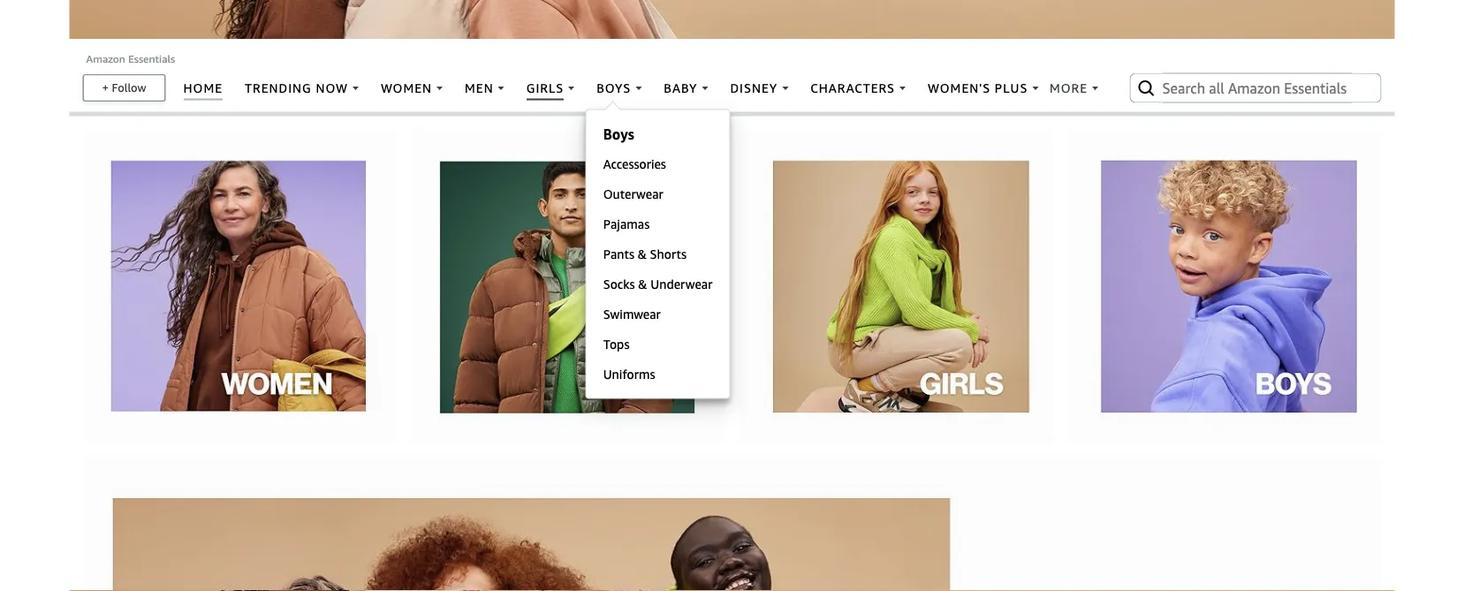 Task type: locate. For each thing, give the bounding box(es) containing it.
+ follow button
[[84, 76, 164, 100]]

amazon essentials link
[[86, 53, 175, 65]]

follow
[[112, 81, 146, 95]]

search image
[[1136, 77, 1157, 99]]



Task type: describe. For each thing, give the bounding box(es) containing it.
amazon essentials
[[86, 53, 175, 65]]

essentials
[[128, 53, 175, 65]]

+
[[102, 81, 109, 95]]

amazon
[[86, 53, 125, 65]]

+ follow
[[102, 81, 146, 95]]

Search all Amazon Essentials search field
[[1163, 73, 1353, 103]]



Task type: vqa. For each thing, say whether or not it's contained in the screenshot.
the topmost Create a registry or gift list link
no



